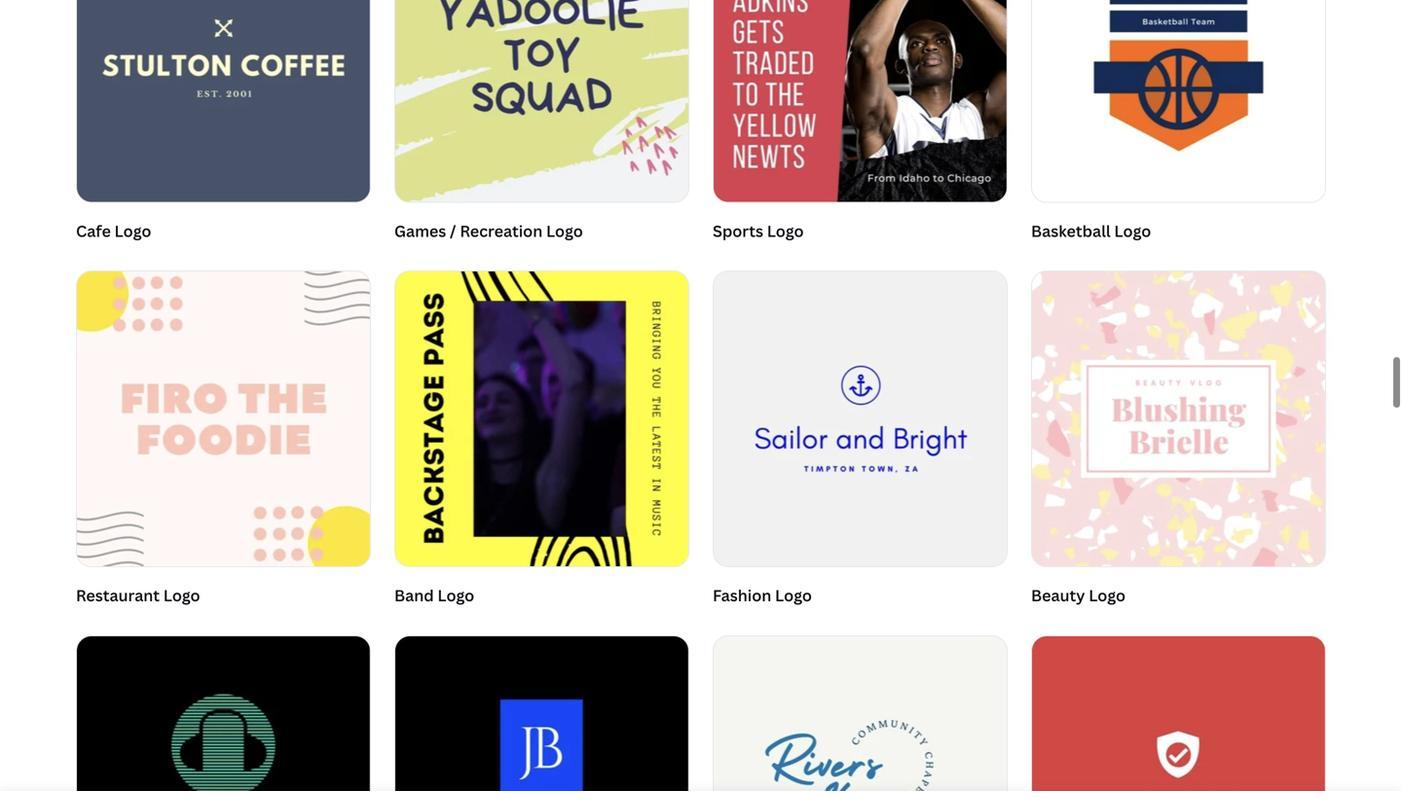 Task type: vqa. For each thing, say whether or not it's contained in the screenshot.
Industrial
no



Task type: describe. For each thing, give the bounding box(es) containing it.
logo for fashion logo
[[775, 585, 812, 606]]

logo for basketball logo
[[1114, 221, 1151, 242]]

logo for cafe logo
[[114, 221, 151, 242]]

games / recreation logo link
[[394, 0, 689, 248]]

logo inside games / recreation logo link
[[546, 221, 583, 242]]

fashion logo image
[[714, 272, 1007, 567]]

cafe logo
[[76, 221, 151, 242]]

beauty logo image
[[1032, 272, 1325, 567]]

restaurant logo image
[[77, 272, 370, 567]]

church logo image
[[714, 637, 1007, 792]]

basketball logo image
[[1032, 0, 1325, 202]]

sports logo image
[[714, 0, 1007, 202]]

games / recreation logo image
[[395, 0, 688, 202]]

fashion logo
[[713, 585, 812, 606]]

cafe logo image
[[77, 0, 370, 202]]

attorney / law logo image
[[395, 637, 688, 792]]

recreation
[[460, 221, 543, 242]]

fashion logo link
[[713, 271, 1008, 612]]

sports logo link
[[713, 0, 1008, 248]]

logo for restaurant logo
[[163, 585, 200, 606]]



Task type: locate. For each thing, give the bounding box(es) containing it.
restaurant logo link
[[76, 271, 371, 612]]

games / recreation logo
[[394, 221, 583, 242]]

logo inside sports logo link
[[767, 221, 804, 242]]

sports
[[713, 221, 763, 242]]

band logo
[[394, 585, 474, 606]]

band
[[394, 585, 434, 606]]

beauty logo link
[[1031, 271, 1326, 612]]

logo inside band logo link
[[438, 585, 474, 606]]

logo right fashion
[[775, 585, 812, 606]]

band logo image
[[395, 272, 688, 567]]

basketball logo link
[[1031, 0, 1326, 248]]

logo inside basketball logo "link"
[[1114, 221, 1151, 242]]

logo inside cafe logo link
[[114, 221, 151, 242]]

logo inside restaurant logo link
[[163, 585, 200, 606]]

beauty
[[1031, 585, 1085, 606]]

logo right sports at the top right of page
[[767, 221, 804, 242]]

restaurant
[[76, 585, 160, 606]]

logo right beauty
[[1089, 585, 1126, 606]]

logo for beauty logo
[[1089, 585, 1126, 606]]

fashion
[[713, 585, 771, 606]]

logo inside beauty logo link
[[1089, 585, 1126, 606]]

logo for sports logo
[[767, 221, 804, 242]]

/
[[450, 221, 456, 242]]

dj logo image
[[77, 637, 370, 792]]

logo right basketball
[[1114, 221, 1151, 242]]

sports logo
[[713, 221, 804, 242]]

computer logo image
[[1032, 637, 1325, 792]]

logo inside fashion logo 'link'
[[775, 585, 812, 606]]

beauty logo
[[1031, 585, 1126, 606]]

logo right cafe
[[114, 221, 151, 242]]

logo
[[114, 221, 151, 242], [546, 221, 583, 242], [767, 221, 804, 242], [1114, 221, 1151, 242], [163, 585, 200, 606], [438, 585, 474, 606], [775, 585, 812, 606], [1089, 585, 1126, 606]]

basketball
[[1031, 221, 1111, 242]]

cafe logo link
[[76, 0, 371, 248]]

cafe
[[76, 221, 111, 242]]

logo for band logo
[[438, 585, 474, 606]]

games
[[394, 221, 446, 242]]

basketball logo
[[1031, 221, 1151, 242]]

logo right recreation
[[546, 221, 583, 242]]

logo right band at the left bottom
[[438, 585, 474, 606]]

logo right "restaurant"
[[163, 585, 200, 606]]

restaurant logo
[[76, 585, 200, 606]]

band logo link
[[394, 271, 689, 612]]



